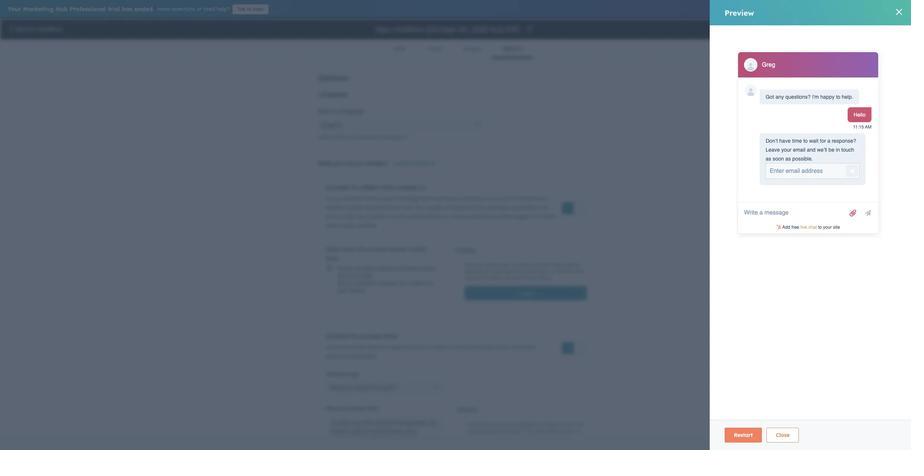 Task type: vqa. For each thing, say whether or not it's contained in the screenshot.
the topmost store
yes



Task type: locate. For each thing, give the bounding box(es) containing it.
0 vertical spatial unsubscribe,
[[466, 435, 493, 441]]

0 vertical spatial accept
[[520, 195, 537, 202]]

learn more
[[394, 160, 428, 167]]

1 horizontal spatial give
[[472, 422, 481, 427]]

as
[[439, 213, 445, 220], [494, 435, 499, 441], [509, 435, 514, 441], [375, 444, 382, 450], [396, 444, 402, 450]]

0 horizontal spatial cookie
[[346, 204, 362, 211]]

1 vertical spatial accept
[[339, 222, 356, 229]]

0 vertical spatial learn
[[318, 134, 330, 140]]

personal inside to give you the content requested, we need to store and process your personal data. for information on how to unsubscribe, as well as our priv
[[331, 436, 355, 444]]

0 horizontal spatial will
[[444, 204, 452, 211]]

2 consent from the top
[[326, 333, 350, 340]]

1 vertical spatial options
[[318, 73, 349, 83]]

0 vertical spatial for
[[526, 428, 533, 434]]

preview dialog
[[710, 0, 911, 450]]

requested, inside to give you the content requested, we need to store and process your personal data. for information on how to unsubscribe, as well as our privacy practices and commitment to protecting your privacy, please review our
[[516, 422, 539, 427]]

well inside to give you the content requested, we need to store and process your personal data. for information on how to unsubscribe, as well as our priv
[[383, 444, 394, 450]]

information inside to give you the content requested, we need to store and process your personal data. for information on how to unsubscribe, as well as our priv
[[384, 436, 417, 444]]

close image
[[893, 6, 899, 12], [896, 9, 902, 15]]

content for to give you the content requested, we need to store and process your personal data. for information on how to unsubscribe, as well as our priv
[[375, 420, 396, 427]]

to for to give you the content requested, we need to store and process your personal data. for information on how to unsubscribe, as well as our priv
[[331, 420, 337, 427]]

the down 'page'
[[404, 204, 412, 211]]

the inside to give you the content requested, we need to store and process your personal data. for information on how to unsubscribe, as well as our privacy practices and commitment to protecting your privacy, please review our
[[491, 422, 498, 427]]

visitor inside show consent banner before visitor starts a chat
[[419, 265, 437, 272]]

0 vertical spatial text
[[346, 344, 355, 351]]

0 horizontal spatial requested,
[[398, 420, 427, 427]]

1 horizontal spatial information
[[534, 428, 559, 434]]

how inside to give you the content requested, we need to store and process your personal data. for information on how to unsubscribe, as well as our priv
[[427, 436, 439, 444]]

below
[[369, 344, 383, 351]]

consent up the if
[[326, 184, 350, 191]]

english button
[[318, 117, 486, 132]]

1 horizontal spatial learn
[[394, 160, 411, 167]]

cookie
[[346, 204, 362, 211], [515, 262, 529, 268]]

information for to give you the content requested, we need to store and process your personal data. for information on how to unsubscribe, as well as our privacy practices and commitment to protecting your privacy, please review our
[[534, 428, 559, 434]]

with
[[553, 262, 562, 268]]

have
[[157, 6, 170, 12]]

store for to give you the content requested, we need to store and process your personal data. for information on how to unsubscribe, as well as our privacy practices and commitment to protecting your privacy, please review our
[[564, 422, 575, 427]]

restart
[[734, 432, 753, 439]]

consent inside if your website visitor leaves the page that they began chatting on but did not accept your website cookie consent banner, the chat widget will reset and the existing conversation will end. in order to maintain a chat conversation as a visitor navigates to other pages, the visitor must accept cookies.
[[363, 204, 383, 211]]

consent inside show consent banner before visitor starts a chat
[[354, 265, 376, 272]]

select up "english"
[[318, 108, 333, 115]]

data. for to give you the content requested, we need to store and process your personal data. for information on how to unsubscribe, as well as our priv
[[357, 436, 371, 444]]

our
[[346, 134, 354, 140], [512, 276, 519, 281], [515, 435, 522, 441], [581, 442, 588, 447], [404, 444, 413, 450]]

i
[[517, 290, 519, 297]]

preview button
[[837, 22, 876, 37]]

chat down banner,
[[393, 213, 404, 220]]

1 vertical spatial privacy
[[524, 435, 539, 441]]

a right uses
[[511, 262, 514, 268]]

consent up require
[[326, 371, 346, 378]]

consent up use
[[326, 333, 350, 340]]

give for to give you the content requested, we need to store and process your personal data. for information on how to unsubscribe, as well as our privacy practices and commitment to protecting your privacy, please review our
[[472, 422, 481, 427]]

process inside to give you the content requested, we need to store and process your personal data. for information on how to unsubscribe, as well as our privacy practices and commitment to protecting your privacy, please review our
[[466, 428, 482, 434]]

this chat widget uses a cookie to interact with website visitors and to provide your chat history. to find out more about this cookie, see our
[[465, 262, 585, 281]]

to up .
[[551, 269, 555, 275]]

how for to give you the content requested, we need to store and process your personal data. for information on how to unsubscribe, as well as our privacy practices and commitment to protecting your privacy, please review our
[[567, 428, 575, 434]]

link opens in a new window image inside supported languages link
[[404, 135, 408, 140]]

to up commitment
[[466, 422, 471, 427]]

you inside to give you the content requested, we need to store and process your personal data. for information on how to unsubscribe, as well as our privacy practices and commitment to protecting your privacy, please review our
[[482, 422, 490, 427]]

2 vertical spatial store
[[354, 428, 368, 435]]

0 horizontal spatial we
[[429, 420, 437, 427]]

consent right explicit
[[374, 384, 396, 392]]

1 horizontal spatial about
[[465, 276, 477, 281]]

consent inside select when the consent banner should show
[[368, 246, 388, 253]]

how for to give you the content requested, we need to store and process your personal data. for information on how to unsubscribe, as well as our priv
[[427, 436, 439, 444]]

cookie inside if your website visitor leaves the page that they began chatting on but did not accept your website cookie consent banner, the chat widget will reset and the existing conversation will end. in order to maintain a chat conversation as a visitor navigates to other pages, the visitor must accept cookies.
[[346, 204, 362, 211]]

accept
[[520, 195, 537, 202], [339, 222, 356, 229]]

provide
[[496, 269, 512, 275]]

learn more link
[[394, 160, 437, 167]]

banner left should
[[389, 246, 408, 253]]

0 horizontal spatial content
[[375, 420, 396, 427]]

0 horizontal spatial unsubscribe,
[[338, 444, 373, 450]]

cookie up order
[[346, 204, 362, 211]]

1 consent from the top
[[326, 184, 350, 191]]

accept down order
[[339, 222, 356, 229]]

1 horizontal spatial for
[[526, 428, 533, 434]]

need up practices
[[547, 422, 557, 427]]

give inside to give you the content requested, we need to store and process your personal data. for information on how to unsubscribe, as well as our privacy practices and commitment to protecting your privacy, please review our
[[472, 422, 481, 427]]

to down process
[[331, 420, 337, 427]]

1 horizontal spatial we
[[540, 422, 546, 427]]

consent right the starts
[[354, 280, 376, 287]]

content for to give you the content requested, we need to store and process your personal data. for information on how to unsubscribe, as well as our privacy practices and commitment to protecting your privacy, please review our
[[499, 422, 515, 427]]

if
[[326, 195, 330, 202]]

2 horizontal spatial store
[[564, 422, 575, 427]]

show inside show consent banner before visitor starts a chat
[[337, 265, 353, 272]]

banner for before
[[378, 265, 398, 272]]

cookie up privacy on the bottom of the page
[[515, 262, 529, 268]]

store inside use the text field below to explain why you need to store and process your customer's personal information.
[[452, 344, 465, 351]]

why
[[410, 344, 420, 351]]

0 vertical spatial cookie
[[346, 204, 362, 211]]

a down began
[[446, 213, 449, 220]]

data. inside to give you the content requested, we need to store and process your personal data. for information on how to unsubscribe, as well as our priv
[[357, 436, 371, 444]]

1 show from the top
[[337, 265, 353, 272]]

build
[[394, 45, 406, 52]]

options button
[[492, 40, 533, 57]]

privacy inside to give you the content requested, we need to store and process your personal data. for information on how to unsubscribe, as well as our privacy practices and commitment to protecting your privacy, please review our
[[524, 435, 539, 441]]

1 vertical spatial well
[[383, 444, 394, 450]]

0 horizontal spatial well
[[383, 444, 394, 450]]

consent inside popup button
[[374, 384, 396, 392]]

and inside if your website visitor leaves the page that they began chatting on but did not accept your website cookie consent banner, the chat widget will reset and the existing conversation will end. in order to maintain a chat conversation as a visitor navigates to other pages, the visitor must accept cookies.
[[467, 204, 476, 211]]

0 vertical spatial well
[[500, 435, 508, 441]]

personal up the protecting at the bottom of the page
[[494, 428, 512, 434]]

we inside to give you the content requested, we need to store and process your personal data. for information on how to unsubscribe, as well as our priv
[[429, 420, 437, 427]]

0 horizontal spatial conversation
[[406, 213, 437, 220]]

for inside to give you the content requested, we need to store and process your personal data. for information on how to unsubscribe, as well as our priv
[[373, 436, 382, 444]]

link opens in a new window image inside learn more link
[[430, 161, 436, 167]]

privacy left &
[[334, 160, 357, 167]]

we inside to give you the content requested, we need to store and process your personal data. for information on how to unsubscribe, as well as our privacy practices and commitment to protecting your privacy, please review our
[[540, 422, 546, 427]]

0 horizontal spatial for
[[373, 436, 382, 444]]

back to chatflows
[[16, 26, 62, 32]]

3 consent from the top
[[326, 371, 346, 378]]

marketing
[[23, 5, 54, 13]]

a inside show consent banner before visitor starts a chat
[[355, 272, 359, 280]]

select up "show"
[[326, 246, 341, 253]]

more left link opens in a new window icon
[[413, 160, 428, 167]]

we
[[429, 420, 437, 427], [540, 422, 546, 427]]

your inside to give you the content requested, we need to store and process your personal data. for information on how to unsubscribe, as well as our priv
[[405, 428, 418, 435]]

2 horizontal spatial you
[[482, 422, 490, 427]]

information inside to give you the content requested, we need to store and process your personal data. for information on how to unsubscribe, as well as our privacy practices and commitment to protecting your privacy, please review our
[[534, 428, 559, 434]]

preview
[[725, 8, 754, 17], [846, 26, 866, 32], [456, 247, 476, 254], [457, 407, 477, 413]]

1 horizontal spatial will
[[541, 204, 549, 211]]

show for a
[[337, 265, 353, 272]]

text left field
[[346, 344, 355, 351]]

show consent banner to visitor on exit intent
[[337, 280, 433, 295]]

personal down process
[[331, 436, 355, 444]]

to inside to give you the content requested, we need to store and process your personal data. for information on how to unsubscribe, as well as our priv
[[331, 420, 337, 427]]

accept right not
[[520, 195, 537, 202]]

1 vertical spatial store
[[564, 422, 575, 427]]

not
[[510, 195, 518, 202]]

1 vertical spatial cookie
[[515, 262, 529, 268]]

0 horizontal spatial options
[[318, 73, 349, 83]]

0 vertical spatial conversation
[[508, 204, 539, 211]]

consent inside show consent banner to visitor on exit intent
[[354, 280, 376, 287]]

content up the protecting at the bottom of the page
[[499, 422, 515, 427]]

as inside if your website visitor leaves the page that they began chatting on but did not accept your website cookie consent banner, the chat widget will reset and the existing conversation will end. in order to maintain a chat conversation as a visitor navigates to other pages, the visitor must accept cookies.
[[439, 213, 445, 220]]

0 vertical spatial widget
[[426, 204, 442, 211]]

cookies.
[[358, 222, 377, 229]]

website up end.
[[326, 204, 344, 211]]

1 vertical spatial how
[[427, 436, 439, 444]]

the down the process consent text
[[364, 420, 373, 427]]

build button
[[383, 40, 416, 57]]

process
[[326, 405, 345, 412]]

use
[[326, 344, 335, 351]]

and inside to give you the content requested, we need to store and process your personal data. for information on how to unsubscribe, as well as our priv
[[370, 428, 380, 435]]

for inside to give you the content requested, we need to store and process your personal data. for information on how to unsubscribe, as well as our privacy practices and commitment to protecting your privacy, please review our
[[526, 428, 533, 434]]

the right pages,
[[532, 213, 540, 220]]

1 vertical spatial select
[[326, 246, 341, 253]]

learn down "english"
[[318, 134, 330, 140]]

conversation down that
[[406, 213, 437, 220]]

talk to sales
[[238, 6, 264, 12]]

content inside to give you the content requested, we need to store and process your personal data. for information on how to unsubscribe, as well as our privacy practices and commitment to protecting your privacy, please review our
[[499, 422, 515, 427]]

privacy up the privacy,
[[524, 435, 539, 441]]

unsubscribe, inside to give you the content requested, we need to store and process your personal data. for information on how to unsubscribe, as well as our priv
[[338, 444, 373, 450]]

you up commitment
[[482, 422, 490, 427]]

0 vertical spatial about
[[332, 134, 345, 140]]

options
[[502, 45, 522, 52], [318, 73, 349, 83]]

well inside to give you the content requested, we need to store and process your personal data. for information on how to unsubscribe, as well as our privacy practices and commitment to protecting your privacy, please review our
[[500, 435, 508, 441]]

privacy
[[520, 276, 537, 281]]

to inside show consent banner to visitor on exit intent
[[400, 280, 405, 287]]

0 vertical spatial how
[[567, 428, 575, 434]]

1 vertical spatial for
[[373, 436, 382, 444]]

To give you the content requested, we need to store and process your personal data. For information on how to unsubscribe, as well as our priv text field
[[331, 419, 440, 450]]

more right out
[[574, 269, 585, 275]]

consent up show consent banner before visitor starts a chat
[[368, 246, 388, 253]]

0 vertical spatial options
[[502, 45, 522, 52]]

text inside use the text field below to explain why you need to store and process your customer's personal information.
[[346, 344, 355, 351]]

data privacy & consent
[[318, 160, 388, 167]]

2 show from the top
[[337, 280, 353, 287]]

visitor inside show consent banner to visitor on exit intent
[[407, 280, 424, 287]]

1 vertical spatial data.
[[357, 436, 371, 444]]

chat
[[381, 184, 394, 191], [413, 204, 424, 211], [393, 213, 404, 220], [474, 262, 484, 268], [524, 269, 533, 275], [361, 272, 373, 280]]

give down the process consent text
[[339, 420, 350, 427]]

more inside this chat widget uses a cookie to interact with website visitors and to provide your chat history. to find out more about this cookie, see our
[[574, 269, 585, 275]]

0 horizontal spatial to
[[331, 420, 337, 427]]

None field
[[375, 24, 522, 34]]

the inside use the text field below to explain why you need to store and process your customer's personal information.
[[336, 344, 344, 351]]

need right or
[[203, 6, 215, 12]]

1 horizontal spatial requested,
[[516, 422, 539, 427]]

back
[[16, 26, 29, 32]]

0 vertical spatial consent
[[326, 184, 350, 191]]

1 horizontal spatial content
[[499, 422, 515, 427]]

banner right intent at the bottom of page
[[378, 280, 398, 287]]

your marketing hub professional trial has ended. have questions or need help?
[[7, 5, 230, 13]]

1 vertical spatial personal
[[494, 428, 512, 434]]

a inside this chat widget uses a cookie to interact with website visitors and to provide your chat history. to find out more about this cookie, see our
[[511, 262, 514, 268]]

0 vertical spatial select
[[318, 108, 333, 115]]

text down require explicit consent
[[368, 405, 378, 412]]

1 vertical spatial more
[[574, 269, 585, 275]]

learn
[[318, 134, 330, 140], [394, 160, 411, 167]]

0 horizontal spatial you
[[352, 420, 362, 427]]

1 vertical spatial about
[[465, 276, 477, 281]]

requested, inside to give you the content requested, we need to store and process your personal data. for information on how to unsubscribe, as well as our priv
[[398, 420, 427, 427]]

page
[[407, 195, 419, 202]]

1 horizontal spatial privacy
[[524, 435, 539, 441]]

you right why
[[422, 344, 431, 351]]

conversation
[[508, 204, 539, 211], [406, 213, 437, 220]]

link opens in a new window image for more
[[430, 161, 436, 167]]

0 horizontal spatial learn
[[318, 134, 330, 140]]

website
[[344, 195, 363, 202], [326, 204, 344, 211], [563, 262, 580, 268]]

chat up intent at the bottom of page
[[361, 272, 373, 280]]

website up order
[[344, 195, 363, 202]]

1 vertical spatial banner
[[378, 265, 398, 272]]

select inside select when the consent banner should show
[[326, 246, 341, 253]]

2 vertical spatial website
[[563, 262, 580, 268]]

1 horizontal spatial data.
[[514, 428, 525, 434]]

widget left uses
[[485, 262, 499, 268]]

2 vertical spatial banner
[[378, 280, 398, 287]]

chat up privacy on the bottom of the page
[[524, 269, 533, 275]]

preview inside preview dialog
[[725, 8, 754, 17]]

the right use
[[336, 344, 344, 351]]

on inside if your website visitor leaves the page that they began chatting on but did not accept your website cookie consent banner, the chat widget will reset and the existing conversation will end. in order to maintain a chat conversation as a visitor navigates to other pages, the visitor must accept cookies.
[[484, 195, 490, 202]]

0 horizontal spatial give
[[339, 420, 350, 427]]

0 vertical spatial show
[[337, 265, 353, 272]]

close image inside preview dialog
[[896, 9, 902, 15]]

show inside show consent banner to visitor on exit intent
[[337, 280, 353, 287]]

give inside to give you the content requested, we need to store and process your personal data. for information on how to unsubscribe, as well as our priv
[[339, 420, 350, 427]]

0 vertical spatial information
[[534, 428, 559, 434]]

in
[[337, 213, 343, 220]]

they
[[432, 195, 443, 202]]

1 vertical spatial text
[[368, 405, 378, 412]]

began
[[445, 195, 460, 202]]

content inside to give you the content requested, we need to store and process your personal data. for information on how to unsubscribe, as well as our priv
[[375, 420, 396, 427]]

for for to give you the content requested, we need to store and process your personal data. for information on how to unsubscribe, as well as our priv
[[373, 436, 382, 444]]

personal down use
[[326, 353, 347, 360]]

0 vertical spatial personal
[[326, 353, 347, 360]]

1 vertical spatial information
[[384, 436, 417, 444]]

0 vertical spatial store
[[452, 344, 465, 351]]

about down visitors
[[465, 276, 477, 281]]

when
[[343, 246, 356, 253]]

about down "english"
[[332, 134, 345, 140]]

data. inside to give you the content requested, we need to store and process your personal data. for information on how to unsubscribe, as well as our privacy practices and commitment to protecting your privacy, please review our
[[514, 428, 525, 434]]

2 vertical spatial personal
[[331, 436, 355, 444]]

navigation containing build
[[383, 40, 533, 58]]

website up out
[[563, 262, 580, 268]]

banner up show consent banner to visitor on exit intent
[[378, 265, 398, 272]]

0 vertical spatial banner
[[389, 246, 408, 253]]

banner inside show consent banner before visitor starts a chat
[[378, 265, 398, 272]]

to
[[551, 269, 555, 275], [331, 420, 337, 427], [466, 422, 471, 427]]

store inside to give you the content requested, we need to store and process your personal data. for information on how to unsubscribe, as well as our priv
[[354, 428, 368, 435]]

the
[[397, 195, 405, 202], [404, 204, 412, 211], [478, 204, 486, 211], [532, 213, 540, 220], [358, 246, 366, 253], [336, 344, 344, 351], [364, 420, 373, 427], [491, 422, 498, 427]]

this
[[465, 262, 473, 268]]

talk to sales button
[[233, 4, 269, 14]]

give up commitment
[[472, 422, 481, 427]]

conversation up pages,
[[508, 204, 539, 211]]

1 horizontal spatial conversation
[[508, 204, 539, 211]]

1 horizontal spatial cookie
[[515, 262, 529, 268]]

process inside use the text field below to explain why you need to store and process your customer's personal information.
[[477, 344, 496, 351]]

how inside to give you the content requested, we need to store and process your personal data. for information on how to unsubscribe, as well as our privacy practices and commitment to protecting your privacy, please review our
[[567, 428, 575, 434]]

unsubscribe,
[[466, 435, 493, 441], [338, 444, 373, 450]]

1 horizontal spatial how
[[567, 428, 575, 434]]

0 vertical spatial data.
[[514, 428, 525, 434]]

about
[[332, 134, 345, 140], [465, 276, 477, 281]]

to for to give you the content requested, we need to store and process your personal data. for information on how to unsubscribe, as well as our privacy practices and commitment to protecting your privacy, please review our
[[466, 422, 471, 427]]

consent right process
[[347, 405, 367, 412]]

store
[[452, 344, 465, 351], [564, 422, 575, 427], [354, 428, 368, 435]]

0 horizontal spatial widget
[[426, 204, 442, 211]]

need down process
[[331, 428, 345, 435]]

widget down they
[[426, 204, 442, 211]]

your inside use the text field below to explain why you need to store and process your customer's personal information.
[[497, 344, 508, 351]]

visitor down before
[[407, 280, 424, 287]]

we for to give you the content requested, we need to store and process your personal data. for information on how to unsubscribe, as well as our priv
[[429, 420, 437, 427]]

learn up cookies at the top left of page
[[394, 160, 411, 167]]

interact
[[536, 262, 552, 268]]

0 horizontal spatial text
[[346, 344, 355, 351]]

1 horizontal spatial options
[[502, 45, 522, 52]]

well for to give you the content requested, we need to store and process your personal data. for information on how to unsubscribe, as well as our priv
[[383, 444, 394, 450]]

1 horizontal spatial widget
[[485, 262, 499, 268]]

the up commitment
[[491, 422, 498, 427]]

1 vertical spatial unsubscribe,
[[338, 444, 373, 450]]

1 vertical spatial learn
[[394, 160, 411, 167]]

about inside this chat widget uses a cookie to interact with website visitors and to provide your chat history. to find out more about this cookie, see our
[[465, 276, 477, 281]]

1 horizontal spatial well
[[500, 435, 508, 441]]

select
[[318, 108, 333, 115], [326, 246, 341, 253]]

to inside to give you the content requested, we need to store and process your personal data. for information on how to unsubscribe, as well as our privacy practices and commitment to protecting your privacy, please review our
[[466, 422, 471, 427]]

banner inside show consent banner to visitor on exit intent
[[378, 280, 398, 287]]

process
[[359, 333, 382, 340], [477, 344, 496, 351], [382, 428, 404, 435], [466, 428, 482, 434]]

need inside your marketing hub professional trial has ended. have questions or need help?
[[203, 6, 215, 12]]

1 horizontal spatial store
[[452, 344, 465, 351]]

personal for to give you the content requested, we need to store and process your personal data. for information on how to unsubscribe, as well as our privacy practices and commitment to protecting your privacy, please review our
[[494, 428, 512, 434]]

use the text field below to explain why you need to store and process your customer's personal information.
[[326, 344, 536, 360]]

1 horizontal spatial you
[[422, 344, 431, 351]]

unsubscribe, for to give you the content requested, we need to store and process your personal data. for information on how to unsubscribe, as well as our priv
[[338, 444, 373, 450]]

visitor right before
[[419, 265, 437, 272]]

1 horizontal spatial unsubscribe,
[[466, 435, 493, 441]]

options inside button
[[502, 45, 522, 52]]

0 horizontal spatial privacy
[[334, 160, 357, 167]]

data. up the protecting at the bottom of the page
[[514, 428, 525, 434]]

visitor right pages,
[[541, 213, 556, 220]]

1 vertical spatial consent
[[326, 333, 350, 340]]

chat inside show consent banner before visitor starts a chat
[[361, 272, 373, 280]]

the right when in the bottom of the page
[[358, 246, 366, 253]]

or
[[197, 6, 202, 12]]

you inside to give you the content requested, we need to store and process your personal data. for information on how to unsubscribe, as well as our priv
[[352, 420, 362, 427]]

personal inside to give you the content requested, we need to store and process your personal data. for information on how to unsubscribe, as well as our privacy practices and commitment to protecting your privacy, please review our
[[494, 428, 512, 434]]

restart button
[[725, 428, 762, 443]]

data. down the process consent text
[[357, 436, 371, 444]]

data
[[318, 160, 332, 167]]

consent for consent to collect chat cookies
[[326, 184, 350, 191]]

link opens in a new window image
[[404, 134, 408, 141], [404, 135, 408, 140], [430, 161, 436, 167]]

more
[[413, 160, 428, 167], [574, 269, 585, 275]]

1 horizontal spatial more
[[574, 269, 585, 275]]

on inside to give you the content requested, we need to store and process your personal data. for information on how to unsubscribe, as well as our priv
[[419, 436, 426, 444]]

your
[[331, 195, 342, 202], [538, 195, 549, 202], [513, 269, 522, 275], [497, 344, 508, 351], [405, 428, 418, 435], [484, 428, 493, 434], [523, 442, 532, 447]]

you down the process consent text
[[352, 420, 362, 427]]

need right why
[[432, 344, 444, 351]]

the inside to give you the content requested, we need to store and process your personal data. for information on how to unsubscribe, as well as our priv
[[364, 420, 373, 427]]

1 horizontal spatial to
[[466, 422, 471, 427]]

see
[[503, 276, 511, 281]]

0 horizontal spatial data.
[[357, 436, 371, 444]]

1 will from the left
[[444, 204, 452, 211]]

agree
[[521, 290, 535, 297]]

2 vertical spatial consent
[[326, 371, 346, 378]]

1 vertical spatial widget
[[485, 262, 499, 268]]

content down the require explicit consent popup button
[[375, 420, 396, 427]]

1 vertical spatial show
[[337, 280, 353, 287]]

should
[[409, 246, 426, 253]]

0 horizontal spatial how
[[427, 436, 439, 444]]

consent up maintain
[[363, 204, 383, 211]]

0 horizontal spatial store
[[354, 428, 368, 435]]

other
[[500, 213, 513, 220]]

unsubscribe, inside to give you the content requested, we need to store and process your personal data. for information on how to unsubscribe, as well as our privacy practices and commitment to protecting your privacy, please review our
[[466, 435, 493, 441]]

2 horizontal spatial to
[[551, 269, 555, 275]]

1 horizontal spatial text
[[368, 405, 378, 412]]

0 horizontal spatial information
[[384, 436, 417, 444]]

require
[[330, 384, 351, 392]]

leaves
[[380, 195, 396, 202]]

consent down select when the consent banner should show
[[354, 265, 376, 272]]

navigation
[[383, 40, 533, 58]]

consent right &
[[365, 160, 388, 167]]

exit
[[337, 287, 348, 295]]

information for to give you the content requested, we need to store and process your personal data. for information on how to unsubscribe, as well as our priv
[[384, 436, 417, 444]]

a right the starts
[[355, 272, 359, 280]]

store inside to give you the content requested, we need to store and process your personal data. for information on how to unsubscribe, as well as our privacy practices and commitment to protecting your privacy, please review our
[[564, 422, 575, 427]]

personal inside use the text field below to explain why you need to store and process your customer's personal information.
[[326, 353, 347, 360]]



Task type: describe. For each thing, give the bounding box(es) containing it.
need inside to give you the content requested, we need to store and process your personal data. for information on how to unsubscribe, as well as our priv
[[331, 428, 345, 435]]

text for consent
[[368, 405, 378, 412]]

maintain
[[365, 213, 387, 220]]

policy
[[538, 276, 552, 281]]

preview inside "preview" button
[[846, 26, 866, 32]]

0 vertical spatial website
[[344, 195, 363, 202]]

cookie,
[[487, 276, 502, 281]]

select for select a language
[[318, 108, 333, 115]]

requested, for to give you the content requested, we need to store and process your personal data. for information on how to unsubscribe, as well as our priv
[[398, 420, 427, 427]]

hub
[[55, 5, 68, 13]]

and inside this chat widget uses a cookie to interact with website visitors and to provide your chat history. to find out more about this cookie, see our
[[481, 269, 489, 275]]

.
[[552, 276, 553, 281]]

sales
[[253, 6, 264, 12]]

intent
[[349, 287, 366, 295]]

to give you the content requested, we need to store and process your personal data. for information on how to unsubscribe, as well as our priv
[[331, 420, 440, 450]]

chat up leaves
[[381, 184, 394, 191]]

link opens in a new window image for languages
[[404, 135, 408, 140]]

consent to process data
[[326, 333, 398, 340]]

select a language
[[318, 108, 364, 115]]

well for to give you the content requested, we need to store and process your personal data. for information on how to unsubscribe, as well as our privacy practices and commitment to protecting your privacy, please review our
[[500, 435, 508, 441]]

you for to give you the content requested, we need to store and process your personal data. for information on how to unsubscribe, as well as our privacy practices and commitment to protecting your privacy, please review our
[[482, 422, 490, 427]]

consent for consent to process data
[[326, 333, 350, 340]]

chatflows
[[37, 26, 62, 32]]

need inside to give you the content requested, we need to store and process your personal data. for information on how to unsubscribe, as well as our privacy practices and commitment to protecting your privacy, please review our
[[547, 422, 557, 427]]

the left 'page'
[[397, 195, 405, 202]]

cookie inside this chat widget uses a cookie to interact with website visitors and to provide your chat history. to find out more about this cookie, see our
[[515, 262, 529, 268]]

history.
[[534, 269, 550, 275]]

must
[[326, 222, 338, 229]]

existing
[[487, 204, 506, 211]]

banner,
[[384, 204, 403, 211]]

explain
[[391, 344, 409, 351]]

and inside use the text field below to explain why you need to store and process your customer's personal information.
[[466, 344, 476, 351]]

questions
[[171, 6, 195, 12]]

&
[[358, 160, 363, 167]]

languages
[[379, 134, 403, 140]]

require explicit consent
[[330, 384, 396, 392]]

order
[[344, 213, 357, 220]]

help?
[[217, 6, 230, 12]]

language
[[318, 91, 348, 98]]

to inside this chat widget uses a cookie to interact with website visitors and to provide your chat history. to find out more about this cookie, see our
[[551, 269, 555, 275]]

privacy policy link
[[520, 276, 552, 281]]

privacy policy .
[[520, 276, 553, 281]]

visitor down reset
[[451, 213, 466, 220]]

you inside use the text field below to explain why you need to store and process your customer's personal information.
[[422, 344, 431, 351]]

please
[[551, 442, 565, 447]]

select for select when the consent banner should show
[[326, 246, 341, 253]]

chat up visitors
[[474, 262, 484, 268]]

back to chatflows button
[[7, 25, 62, 34]]

close button
[[767, 428, 799, 443]]

the inside select when the consent banner should show
[[358, 246, 366, 253]]

on inside to give you the content requested, we need to store and process your personal data. for information on how to unsubscribe, as well as our privacy practices and commitment to protecting your privacy, please review our
[[560, 428, 565, 434]]

your
[[7, 5, 21, 13]]

if your website visitor leaves the page that they began chatting on but did not accept your website cookie consent banner, the chat widget will reset and the existing conversation will end. in order to maintain a chat conversation as a visitor navigates to other pages, the visitor must accept cookies.
[[326, 195, 556, 229]]

a up "english"
[[335, 108, 338, 115]]

1 horizontal spatial accept
[[520, 195, 537, 202]]

give for to give you the content requested, we need to store and process your personal data. for information on how to unsubscribe, as well as our priv
[[339, 420, 350, 427]]

ended.
[[134, 5, 154, 13]]

privacy,
[[534, 442, 550, 447]]

0 horizontal spatial accept
[[339, 222, 356, 229]]

type
[[348, 371, 359, 378]]

commitment
[[466, 442, 493, 447]]

learn for learn about our
[[318, 134, 330, 140]]

process consent text
[[326, 405, 378, 412]]

i agree button
[[465, 287, 587, 301]]

field
[[357, 344, 367, 351]]

talk
[[238, 6, 246, 12]]

navigates
[[467, 213, 492, 220]]

widget inside this chat widget uses a cookie to interact with website visitors and to provide your chat history. to find out more about this cookie, see our
[[485, 262, 499, 268]]

1 vertical spatial conversation
[[406, 213, 437, 220]]

cookies
[[396, 184, 418, 191]]

did
[[501, 195, 509, 202]]

select when the consent banner should show
[[326, 246, 426, 262]]

0 horizontal spatial about
[[332, 134, 345, 140]]

process inside to give you the content requested, we need to store and process your personal data. for information on how to unsubscribe, as well as our priv
[[382, 428, 404, 435]]

target
[[427, 45, 442, 52]]

visitors
[[465, 269, 480, 275]]

consent type
[[326, 371, 359, 378]]

store for to give you the content requested, we need to store and process your personal data. for information on how to unsubscribe, as well as our priv
[[354, 428, 368, 435]]

1 vertical spatial website
[[326, 204, 344, 211]]

the up "navigates"
[[478, 204, 486, 211]]

your inside this chat widget uses a cookie to interact with website visitors and to provide your chat history. to find out more about this cookie, see our
[[513, 269, 522, 275]]

practices
[[540, 435, 560, 441]]

our inside to give you the content requested, we need to store and process your personal data. for information on how to unsubscribe, as well as our priv
[[404, 444, 413, 450]]

0 vertical spatial privacy
[[334, 160, 357, 167]]

you for to give you the content requested, we need to store and process your personal data. for information on how to unsubscribe, as well as our priv
[[352, 420, 362, 427]]

review
[[566, 442, 580, 447]]

end.
[[326, 213, 336, 220]]

information.
[[348, 353, 378, 360]]

2 will from the left
[[541, 204, 549, 211]]

for for to give you the content requested, we need to store and process your personal data. for information on how to unsubscribe, as well as our privacy practices and commitment to protecting your privacy, please review our
[[526, 428, 533, 434]]

data
[[384, 333, 398, 340]]

this
[[478, 276, 486, 281]]

out
[[566, 269, 573, 275]]

target button
[[416, 40, 453, 57]]

text for the
[[346, 344, 355, 351]]

unsubscribe, for to give you the content requested, we need to store and process your personal data. for information on how to unsubscribe, as well as our privacy practices and commitment to protecting your privacy, please review our
[[466, 435, 493, 441]]

professional
[[69, 5, 106, 13]]

find
[[557, 269, 565, 275]]

our inside this chat widget uses a cookie to interact with website visitors and to provide your chat history. to find out more about this cookie, see our
[[512, 276, 519, 281]]

display
[[463, 45, 481, 52]]

before
[[400, 265, 418, 272]]

learn about our
[[318, 134, 355, 140]]

data. for to give you the content requested, we need to store and process your personal data. for information on how to unsubscribe, as well as our privacy practices and commitment to protecting your privacy, please review our
[[514, 428, 525, 434]]

require explicit consent button
[[326, 380, 445, 395]]

banner for to
[[378, 280, 398, 287]]

english
[[322, 121, 342, 129]]

we for to give you the content requested, we need to store and process your personal data. for information on how to unsubscribe, as well as our privacy practices and commitment to protecting your privacy, please review our
[[540, 422, 546, 427]]

customer's
[[510, 344, 536, 351]]

show for exit
[[337, 280, 353, 287]]

chat down 'page'
[[413, 204, 424, 211]]

reset
[[453, 204, 465, 211]]

link opens in a new window image
[[430, 161, 436, 167]]

on inside show consent banner to visitor on exit intent
[[426, 280, 433, 287]]

personal for to give you the content requested, we need to store and process your personal data. for information on how to unsubscribe, as well as our priv
[[331, 436, 355, 444]]

i agree
[[517, 290, 535, 297]]

language
[[340, 108, 364, 115]]

banner inside select when the consent banner should show
[[389, 246, 408, 253]]

0 vertical spatial more
[[413, 160, 428, 167]]

learn for learn more
[[394, 160, 411, 167]]

close
[[776, 432, 790, 439]]

explicit
[[353, 384, 373, 392]]

consent for consent type
[[326, 371, 346, 378]]

collect
[[359, 184, 379, 191]]

requested, for to give you the content requested, we need to store and process your personal data. for information on how to unsubscribe, as well as our privacy practices and commitment to protecting your privacy, please review our
[[516, 422, 539, 427]]

has
[[122, 5, 133, 13]]

chatting
[[462, 195, 482, 202]]

visitor down the "consent to collect chat cookies"
[[364, 195, 379, 202]]

need inside use the text field below to explain why you need to store and process your customer's personal information.
[[432, 344, 444, 351]]

show
[[326, 255, 339, 262]]

widget inside if your website visitor leaves the page that they began chatting on but did not accept your website cookie consent banner, the chat widget will reset and the existing conversation will end. in order to maintain a chat conversation as a visitor navigates to other pages, the visitor must accept cookies.
[[426, 204, 442, 211]]

supported languages link
[[355, 134, 409, 141]]

display button
[[453, 40, 492, 57]]

a down banner,
[[389, 213, 392, 220]]

website inside this chat widget uses a cookie to interact with website visitors and to provide your chat history. to find out more about this cookie, see our
[[563, 262, 580, 268]]



